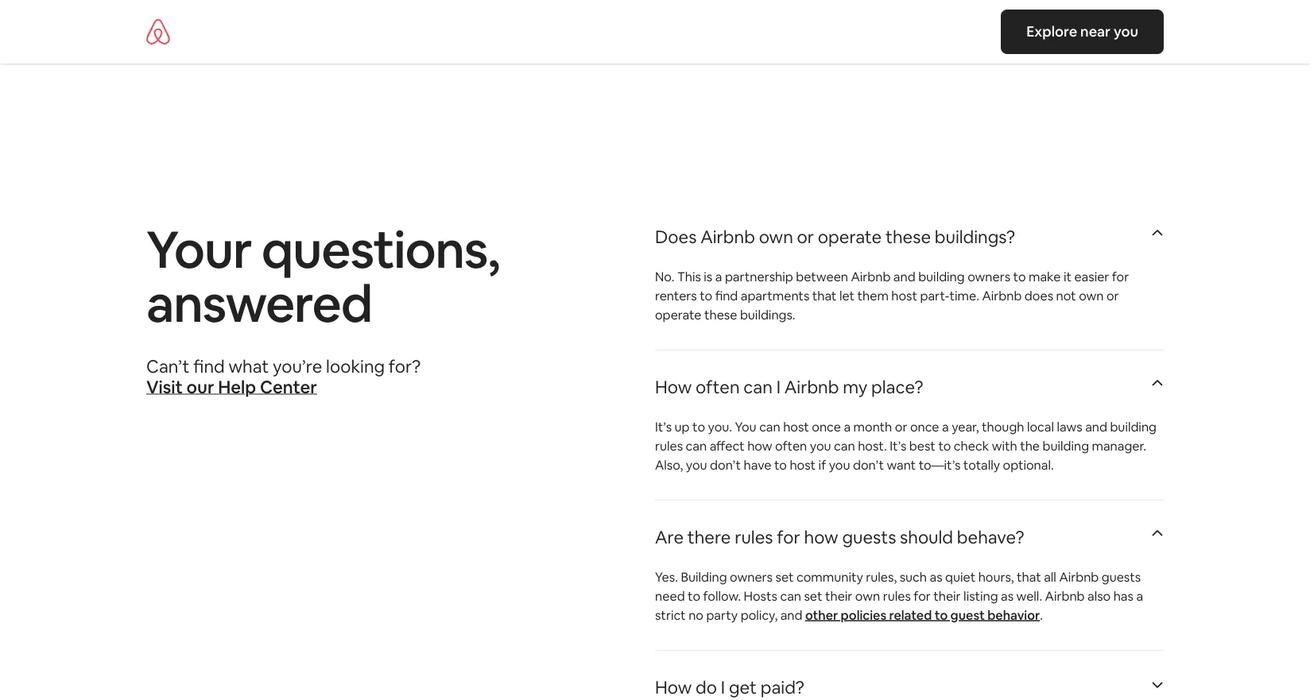 Task type: describe. For each thing, give the bounding box(es) containing it.
2 once from the left
[[911, 419, 940, 435]]

optional.
[[1003, 457, 1054, 473]]

not
[[1057, 288, 1077, 304]]

can inside yes. building owners set community rules, such as quiet hours, that all airbnb guests need to follow. hosts can set their own rules for their listing as well. airbnb also has a strict no party policy, and
[[781, 588, 802, 604]]

to up to—it's
[[939, 438, 951, 454]]

to inside yes. building owners set community rules, such as quiet hours, that all airbnb guests need to follow. hosts can set their own rules for their listing as well. airbnb also has a strict no party policy, and
[[688, 588, 701, 604]]

for?
[[389, 355, 421, 378]]

it's up to you. you can host once a month or once a year, though local laws and building rules can affect how often you can host. it's best to check with the building manager. also, you don't have to host if you don't want to—it's totally optional.
[[655, 419, 1157, 473]]

airbnb up them
[[851, 268, 891, 285]]

well.
[[1017, 588, 1043, 604]]

make
[[1029, 268, 1061, 285]]

explore near you
[[1027, 22, 1139, 41]]

easier
[[1075, 268, 1110, 285]]

such
[[900, 569, 927, 585]]

affect
[[710, 438, 745, 454]]

1 vertical spatial it's
[[890, 438, 907, 454]]

guest
[[951, 607, 985, 624]]

airbnb down all
[[1046, 588, 1085, 604]]

that inside yes. building owners set community rules, such as quiet hours, that all airbnb guests need to follow. hosts can set their own rules for their listing as well. airbnb also has a strict no party policy, and
[[1017, 569, 1042, 585]]

if
[[819, 457, 826, 473]]

my
[[843, 376, 868, 398]]

airbnb left does
[[983, 288, 1022, 304]]

buildings?
[[935, 226, 1016, 248]]

near
[[1081, 22, 1111, 41]]

need
[[655, 588, 685, 604]]

1 don't from the left
[[710, 457, 741, 473]]

these inside the no. this is a partnership between airbnb and building owners to make it easier for renters to find apartments that let them host part-time. airbnb does not own or operate these buildings.
[[705, 307, 738, 323]]

renters
[[655, 288, 697, 304]]

find inside the no. this is a partnership between airbnb and building owners to make it easier for renters to find apartments that let them host part-time. airbnb does not own or operate these buildings.
[[716, 288, 738, 304]]

quiet
[[946, 569, 976, 585]]

to down the is
[[700, 288, 713, 304]]

often inside it's up to you. you can host once a month or once a year, though local laws and building rules can affect how often you can host. it's best to check with the building manager. also, you don't have to host if you don't want to—it's totally optional.
[[775, 438, 807, 454]]

operate inside the no. this is a partnership between airbnb and building owners to make it easier for renters to find apartments that let them host part-time. airbnb does not own or operate these buildings.
[[655, 307, 702, 323]]

should
[[900, 526, 954, 549]]

1 vertical spatial host
[[784, 419, 810, 435]]

0 horizontal spatial set
[[776, 569, 794, 585]]

other
[[806, 607, 838, 624]]

visit our help center link
[[146, 376, 317, 398]]

a inside the no. this is a partnership between airbnb and building owners to make it easier for renters to find apartments that let them host part-time. airbnb does not own or operate these buildings.
[[716, 268, 722, 285]]

other policies related to guest behavior .
[[806, 607, 1043, 624]]

building
[[681, 569, 727, 585]]

own inside yes. building owners set community rules, such as quiet hours, that all airbnb guests need to follow. hosts can set their own rules for their listing as well. airbnb also has a strict no party policy, and
[[856, 588, 881, 604]]

you.
[[708, 419, 732, 435]]

between
[[796, 268, 849, 285]]

apartments
[[741, 288, 810, 304]]

time.
[[950, 288, 980, 304]]

airbnb up also
[[1060, 569, 1099, 585]]

can left the 'host.'
[[834, 438, 855, 454]]

how inside it's up to you. you can host once a month or once a year, though local laws and building rules can affect how often you can host. it's best to check with the building manager. also, you don't have to host if you don't want to—it's totally optional.
[[748, 438, 773, 454]]

how do i get paid?
[[655, 676, 805, 699]]

and inside the no. this is a partnership between airbnb and building owners to make it easier for renters to find apartments that let them host part-time. airbnb does not own or operate these buildings.
[[894, 268, 916, 285]]

1 vertical spatial for
[[777, 526, 801, 549]]

hosts
[[744, 588, 778, 604]]

partnership
[[725, 268, 793, 285]]

part-
[[921, 288, 950, 304]]

the
[[1021, 438, 1040, 454]]

does
[[655, 226, 697, 248]]

yes.
[[655, 569, 678, 585]]

can down up
[[686, 438, 707, 454]]

community
[[797, 569, 864, 585]]

how for how often can i airbnb my place?
[[655, 376, 692, 398]]

our
[[187, 376, 214, 398]]

to left make
[[1014, 268, 1026, 285]]

0 horizontal spatial as
[[930, 569, 943, 585]]

a left the year,
[[942, 419, 949, 435]]

listing
[[964, 588, 999, 604]]

questions,
[[262, 216, 499, 283]]

help
[[218, 376, 256, 398]]

0 horizontal spatial it's
[[655, 419, 672, 435]]

airbnb up the is
[[701, 226, 755, 248]]

let
[[840, 288, 855, 304]]

it
[[1064, 268, 1072, 285]]

visit
[[146, 376, 183, 398]]

no. this is a partnership between airbnb and building owners to make it easier for renters to find apartments that let them host part-time. airbnb does not own or operate these buildings.
[[655, 268, 1130, 323]]

what
[[229, 355, 269, 378]]

rules inside it's up to you. you can host once a month or once a year, though local laws and building rules can affect how often you can host. it's best to check with the building manager. also, you don't have to host if you don't want to—it's totally optional.
[[655, 438, 683, 454]]

has
[[1114, 588, 1134, 604]]

your
[[146, 216, 252, 283]]

also
[[1088, 588, 1111, 604]]

also,
[[655, 457, 683, 473]]

2 their from the left
[[934, 588, 961, 604]]

though
[[982, 419, 1025, 435]]

1 horizontal spatial operate
[[818, 226, 882, 248]]

manager.
[[1092, 438, 1147, 454]]

yes. building owners set community rules, such as quiet hours, that all airbnb guests need to follow. hosts can set their own rules for their listing as well. airbnb also has a strict no party policy, and
[[655, 569, 1144, 624]]

center
[[260, 376, 317, 398]]

party
[[707, 607, 738, 624]]

for inside the no. this is a partnership between airbnb and building owners to make it easier for renters to find apartments that let them host part-time. airbnb does not own or operate these buildings.
[[1112, 268, 1130, 285]]

looking
[[326, 355, 385, 378]]

1 vertical spatial set
[[804, 588, 823, 604]]

rules inside yes. building owners set community rules, such as quiet hours, that all airbnb guests need to follow. hosts can set their own rules for their listing as well. airbnb also has a strict no party policy, and
[[883, 588, 911, 604]]

your questions,
[[146, 216, 499, 283]]

1 vertical spatial as
[[1001, 588, 1014, 604]]

explore near you button
[[1001, 10, 1164, 54]]

best
[[910, 438, 936, 454]]

does
[[1025, 288, 1054, 304]]

0 horizontal spatial i
[[721, 676, 725, 699]]

all
[[1044, 569, 1057, 585]]

.
[[1040, 607, 1043, 624]]

explore
[[1027, 22, 1078, 41]]

paid?
[[761, 676, 805, 699]]

you right also,
[[686, 457, 708, 473]]

follow.
[[704, 588, 741, 604]]

or inside the no. this is a partnership between airbnb and building owners to make it easier for renters to find apartments that let them host part-time. airbnb does not own or operate these buildings.
[[1107, 288, 1119, 304]]

1 their from the left
[[826, 588, 853, 604]]

no
[[689, 607, 704, 624]]

do
[[696, 676, 717, 699]]

is
[[704, 268, 713, 285]]

building inside the no. this is a partnership between airbnb and building owners to make it easier for renters to find apartments that let them host part-time. airbnb does not own or operate these buildings.
[[919, 268, 965, 285]]



Task type: vqa. For each thing, say whether or not it's contained in the screenshot.
search box
no



Task type: locate. For each thing, give the bounding box(es) containing it.
building up "part-"
[[919, 268, 965, 285]]

to right the "have"
[[775, 457, 787, 473]]

find inside the can't find what you're looking for? visit our help center
[[194, 355, 225, 378]]

1 horizontal spatial these
[[886, 226, 931, 248]]

0 horizontal spatial find
[[194, 355, 225, 378]]

0 vertical spatial often
[[696, 376, 740, 398]]

totally
[[964, 457, 1001, 473]]

a right has
[[1137, 588, 1144, 604]]

as
[[930, 569, 943, 585], [1001, 588, 1014, 604]]

owners inside the no. this is a partnership between airbnb and building owners to make it easier for renters to find apartments that let them host part-time. airbnb does not own or operate these buildings.
[[968, 268, 1011, 285]]

don't down affect
[[710, 457, 741, 473]]

1 horizontal spatial for
[[914, 588, 931, 604]]

0 vertical spatial how
[[655, 376, 692, 398]]

these up the no. this is a partnership between airbnb and building owners to make it easier for renters to find apartments that let them host part-time. airbnb does not own or operate these buildings.
[[886, 226, 931, 248]]

0 horizontal spatial or
[[797, 226, 814, 248]]

1 vertical spatial or
[[1107, 288, 1119, 304]]

how for how do i get paid?
[[655, 676, 692, 699]]

place?
[[872, 376, 924, 398]]

0 vertical spatial owners
[[968, 268, 1011, 285]]

0 horizontal spatial don't
[[710, 457, 741, 473]]

host left "if"
[[790, 457, 816, 473]]

own up policies
[[856, 588, 881, 604]]

i down the buildings.
[[777, 376, 781, 398]]

for right easier
[[1112, 268, 1130, 285]]

1 vertical spatial how
[[655, 676, 692, 699]]

1 vertical spatial that
[[1017, 569, 1042, 585]]

0 vertical spatial that
[[813, 288, 837, 304]]

set up 'hosts'
[[776, 569, 794, 585]]

guests
[[843, 526, 897, 549], [1102, 569, 1141, 585]]

as right the such
[[930, 569, 943, 585]]

1 horizontal spatial how
[[804, 526, 839, 549]]

month
[[854, 419, 893, 435]]

find left what
[[194, 355, 225, 378]]

rules up related
[[883, 588, 911, 604]]

0 vertical spatial set
[[776, 569, 794, 585]]

own up partnership
[[759, 226, 794, 248]]

1 vertical spatial own
[[1079, 288, 1104, 304]]

0 vertical spatial how
[[748, 438, 773, 454]]

there
[[688, 526, 731, 549]]

their down community
[[826, 588, 853, 604]]

owners up 'hosts'
[[730, 569, 773, 585]]

can up you on the bottom right of page
[[744, 376, 773, 398]]

find down partnership
[[716, 288, 738, 304]]

1 horizontal spatial don't
[[853, 457, 884, 473]]

can't find what you're looking for? visit our help center
[[146, 355, 421, 398]]

1 how from the top
[[655, 376, 692, 398]]

airbnb
[[701, 226, 755, 248], [851, 268, 891, 285], [983, 288, 1022, 304], [785, 376, 839, 398], [1060, 569, 1099, 585], [1046, 588, 1085, 604]]

to right up
[[693, 419, 705, 435]]

you right "if"
[[829, 457, 851, 473]]

i right do
[[721, 676, 725, 699]]

operate down renters
[[655, 307, 702, 323]]

policies
[[841, 607, 887, 624]]

1 horizontal spatial own
[[856, 588, 881, 604]]

hours,
[[979, 569, 1014, 585]]

often
[[696, 376, 740, 398], [775, 438, 807, 454]]

1 horizontal spatial find
[[716, 288, 738, 304]]

their down quiet
[[934, 588, 961, 604]]

how up up
[[655, 376, 692, 398]]

0 horizontal spatial rules
[[655, 438, 683, 454]]

or right month
[[895, 419, 908, 435]]

year,
[[952, 419, 979, 435]]

a left month
[[844, 419, 851, 435]]

that inside the no. this is a partnership between airbnb and building owners to make it easier for renters to find apartments that let them host part-time. airbnb does not own or operate these buildings.
[[813, 288, 837, 304]]

rules right there
[[735, 526, 773, 549]]

1 once from the left
[[812, 419, 841, 435]]

1 vertical spatial these
[[705, 307, 738, 323]]

building
[[919, 268, 965, 285], [1111, 419, 1157, 435], [1043, 438, 1090, 454]]

does airbnb own or operate these buildings?
[[655, 226, 1016, 248]]

2 vertical spatial or
[[895, 419, 908, 435]]

1 horizontal spatial guests
[[1102, 569, 1141, 585]]

1 vertical spatial and
[[1086, 419, 1108, 435]]

1 horizontal spatial once
[[911, 419, 940, 435]]

2 vertical spatial for
[[914, 588, 931, 604]]

how up community
[[804, 526, 839, 549]]

0 vertical spatial host
[[892, 288, 918, 304]]

owners inside yes. building owners set community rules, such as quiet hours, that all airbnb guests need to follow. hosts can set their own rules for their listing as well. airbnb also has a strict no party policy, and
[[730, 569, 773, 585]]

and inside it's up to you. you can host once a month or once a year, though local laws and building rules can affect how often you can host. it's best to check with the building manager. also, you don't have to host if you don't want to—it's totally optional.
[[1086, 419, 1108, 435]]

behave?
[[957, 526, 1025, 549]]

are there rules for how guests should behave?
[[655, 526, 1025, 549]]

no.
[[655, 268, 675, 285]]

1 horizontal spatial it's
[[890, 438, 907, 454]]

often up you. at right
[[696, 376, 740, 398]]

0 horizontal spatial building
[[919, 268, 965, 285]]

or down easier
[[1107, 288, 1119, 304]]

2 vertical spatial host
[[790, 457, 816, 473]]

own down easier
[[1079, 288, 1104, 304]]

1 horizontal spatial or
[[895, 419, 908, 435]]

0 horizontal spatial owners
[[730, 569, 773, 585]]

how
[[748, 438, 773, 454], [804, 526, 839, 549]]

related
[[890, 607, 932, 624]]

with
[[992, 438, 1018, 454]]

0 horizontal spatial how
[[748, 438, 773, 454]]

2 how from the top
[[655, 676, 692, 699]]

0 horizontal spatial guests
[[843, 526, 897, 549]]

a right the is
[[716, 268, 722, 285]]

building up manager.
[[1111, 419, 1157, 435]]

0 vertical spatial own
[[759, 226, 794, 248]]

own
[[759, 226, 794, 248], [1079, 288, 1104, 304], [856, 588, 881, 604]]

can right 'hosts'
[[781, 588, 802, 604]]

2 horizontal spatial or
[[1107, 288, 1119, 304]]

0 vertical spatial guests
[[843, 526, 897, 549]]

1 vertical spatial how
[[804, 526, 839, 549]]

host.
[[858, 438, 887, 454]]

local
[[1027, 419, 1055, 435]]

2 vertical spatial and
[[781, 607, 803, 624]]

1 horizontal spatial and
[[894, 268, 916, 285]]

their
[[826, 588, 853, 604], [934, 588, 961, 604]]

can right you on the bottom right of page
[[760, 419, 781, 435]]

how
[[655, 376, 692, 398], [655, 676, 692, 699]]

once
[[812, 419, 841, 435], [911, 419, 940, 435]]

0 vertical spatial or
[[797, 226, 814, 248]]

0 horizontal spatial these
[[705, 307, 738, 323]]

for up community
[[777, 526, 801, 549]]

1 horizontal spatial often
[[775, 438, 807, 454]]

it's up want
[[890, 438, 907, 454]]

behavior
[[988, 607, 1040, 624]]

to—it's
[[919, 457, 961, 473]]

0 horizontal spatial own
[[759, 226, 794, 248]]

you inside explore near you button
[[1114, 22, 1139, 41]]

answered
[[146, 270, 372, 337]]

1 vertical spatial guests
[[1102, 569, 1141, 585]]

2 horizontal spatial building
[[1111, 419, 1157, 435]]

want
[[887, 457, 916, 473]]

are
[[655, 526, 684, 549]]

0 vertical spatial rules
[[655, 438, 683, 454]]

set up other
[[804, 588, 823, 604]]

1 horizontal spatial rules
[[735, 526, 773, 549]]

that down the between
[[813, 288, 837, 304]]

0 horizontal spatial for
[[777, 526, 801, 549]]

1 horizontal spatial owners
[[968, 268, 1011, 285]]

up
[[675, 419, 690, 435]]

once up best
[[911, 419, 940, 435]]

strict
[[655, 607, 686, 624]]

1 vertical spatial operate
[[655, 307, 702, 323]]

that up "well."
[[1017, 569, 1042, 585]]

these down the is
[[705, 307, 738, 323]]

2 vertical spatial rules
[[883, 588, 911, 604]]

1 vertical spatial find
[[194, 355, 225, 378]]

how left do
[[655, 676, 692, 699]]

and inside yes. building owners set community rules, such as quiet hours, that all airbnb guests need to follow. hosts can set their own rules for their listing as well. airbnb also has a strict no party policy, and
[[781, 607, 803, 624]]

own inside the no. this is a partnership between airbnb and building owners to make it easier for renters to find apartments that let them host part-time. airbnb does not own or operate these buildings.
[[1079, 288, 1104, 304]]

or up the between
[[797, 226, 814, 248]]

guests up has
[[1102, 569, 1141, 585]]

you right near
[[1114, 22, 1139, 41]]

these
[[886, 226, 931, 248], [705, 307, 738, 323]]

0 vertical spatial and
[[894, 268, 916, 285]]

1 horizontal spatial as
[[1001, 588, 1014, 604]]

2 don't from the left
[[853, 457, 884, 473]]

2 vertical spatial building
[[1043, 438, 1090, 454]]

for
[[1112, 268, 1130, 285], [777, 526, 801, 549], [914, 588, 931, 604]]

how often can i airbnb my place?
[[655, 376, 924, 398]]

owners up time.
[[968, 268, 1011, 285]]

building down laws
[[1043, 438, 1090, 454]]

a inside yes. building owners set community rules, such as quiet hours, that all airbnb guests need to follow. hosts can set their own rules for their listing as well. airbnb also has a strict no party policy, and
[[1137, 588, 1144, 604]]

laws
[[1057, 419, 1083, 435]]

once up "if"
[[812, 419, 841, 435]]

operate
[[818, 226, 882, 248], [655, 307, 702, 323]]

1 horizontal spatial i
[[777, 376, 781, 398]]

for up other policies related to guest behavior link
[[914, 588, 931, 604]]

0 horizontal spatial once
[[812, 419, 841, 435]]

0 vertical spatial building
[[919, 268, 965, 285]]

you
[[1114, 22, 1139, 41], [810, 438, 832, 454], [686, 457, 708, 473], [829, 457, 851, 473]]

0 vertical spatial these
[[886, 226, 931, 248]]

to left 'guest'
[[935, 607, 948, 624]]

2 vertical spatial own
[[856, 588, 881, 604]]

get
[[729, 676, 757, 699]]

1 vertical spatial building
[[1111, 419, 1157, 435]]

to up the 'no'
[[688, 588, 701, 604]]

1 horizontal spatial that
[[1017, 569, 1042, 585]]

1 vertical spatial rules
[[735, 526, 773, 549]]

how up the "have"
[[748, 438, 773, 454]]

this
[[678, 268, 701, 285]]

owners
[[968, 268, 1011, 285], [730, 569, 773, 585]]

1 horizontal spatial building
[[1043, 438, 1090, 454]]

them
[[858, 288, 889, 304]]

a
[[716, 268, 722, 285], [844, 419, 851, 435], [942, 419, 949, 435], [1137, 588, 1144, 604]]

1 vertical spatial i
[[721, 676, 725, 699]]

guests up rules,
[[843, 526, 897, 549]]

operate up the between
[[818, 226, 882, 248]]

1 horizontal spatial their
[[934, 588, 961, 604]]

have
[[744, 457, 772, 473]]

it's left up
[[655, 419, 672, 435]]

host left "part-"
[[892, 288, 918, 304]]

guests inside yes. building owners set community rules, such as quiet hours, that all airbnb guests need to follow. hosts can set their own rules for their listing as well. airbnb also has a strict no party policy, and
[[1102, 569, 1141, 585]]

you up "if"
[[810, 438, 832, 454]]

0 horizontal spatial operate
[[655, 307, 702, 323]]

rules up also,
[[655, 438, 683, 454]]

you
[[735, 419, 757, 435]]

0 horizontal spatial their
[[826, 588, 853, 604]]

often down how often can i airbnb my place?
[[775, 438, 807, 454]]

0 vertical spatial i
[[777, 376, 781, 398]]

set
[[776, 569, 794, 585], [804, 588, 823, 604]]

1 horizontal spatial set
[[804, 588, 823, 604]]

0 horizontal spatial often
[[696, 376, 740, 398]]

that
[[813, 288, 837, 304], [1017, 569, 1042, 585]]

policy,
[[741, 607, 778, 624]]

1 vertical spatial owners
[[730, 569, 773, 585]]

rules,
[[866, 569, 897, 585]]

0 horizontal spatial and
[[781, 607, 803, 624]]

host down how often can i airbnb my place?
[[784, 419, 810, 435]]

2 horizontal spatial and
[[1086, 419, 1108, 435]]

don't
[[710, 457, 741, 473], [853, 457, 884, 473]]

0 vertical spatial operate
[[818, 226, 882, 248]]

you're
[[273, 355, 322, 378]]

0 vertical spatial find
[[716, 288, 738, 304]]

or inside it's up to you. you can host once a month or once a year, though local laws and building rules can affect how often you can host. it's best to check with the building manager. also, you don't have to host if you don't want to—it's totally optional.
[[895, 419, 908, 435]]

2 horizontal spatial rules
[[883, 588, 911, 604]]

0 horizontal spatial that
[[813, 288, 837, 304]]

don't down the 'host.'
[[853, 457, 884, 473]]

host inside the no. this is a partnership between airbnb and building owners to make it easier for renters to find apartments that let them host part-time. airbnb does not own or operate these buildings.
[[892, 288, 918, 304]]

2 horizontal spatial own
[[1079, 288, 1104, 304]]

check
[[954, 438, 990, 454]]

0 vertical spatial it's
[[655, 419, 672, 435]]

1 vertical spatial often
[[775, 438, 807, 454]]

2 horizontal spatial for
[[1112, 268, 1130, 285]]

for inside yes. building owners set community rules, such as quiet hours, that all airbnb guests need to follow. hosts can set their own rules for their listing as well. airbnb also has a strict no party policy, and
[[914, 588, 931, 604]]

find
[[716, 288, 738, 304], [194, 355, 225, 378]]

as up behavior at the right of the page
[[1001, 588, 1014, 604]]

can't
[[146, 355, 190, 378]]

0 vertical spatial as
[[930, 569, 943, 585]]

buildings.
[[740, 307, 796, 323]]

airbnb left my
[[785, 376, 839, 398]]

0 vertical spatial for
[[1112, 268, 1130, 285]]



